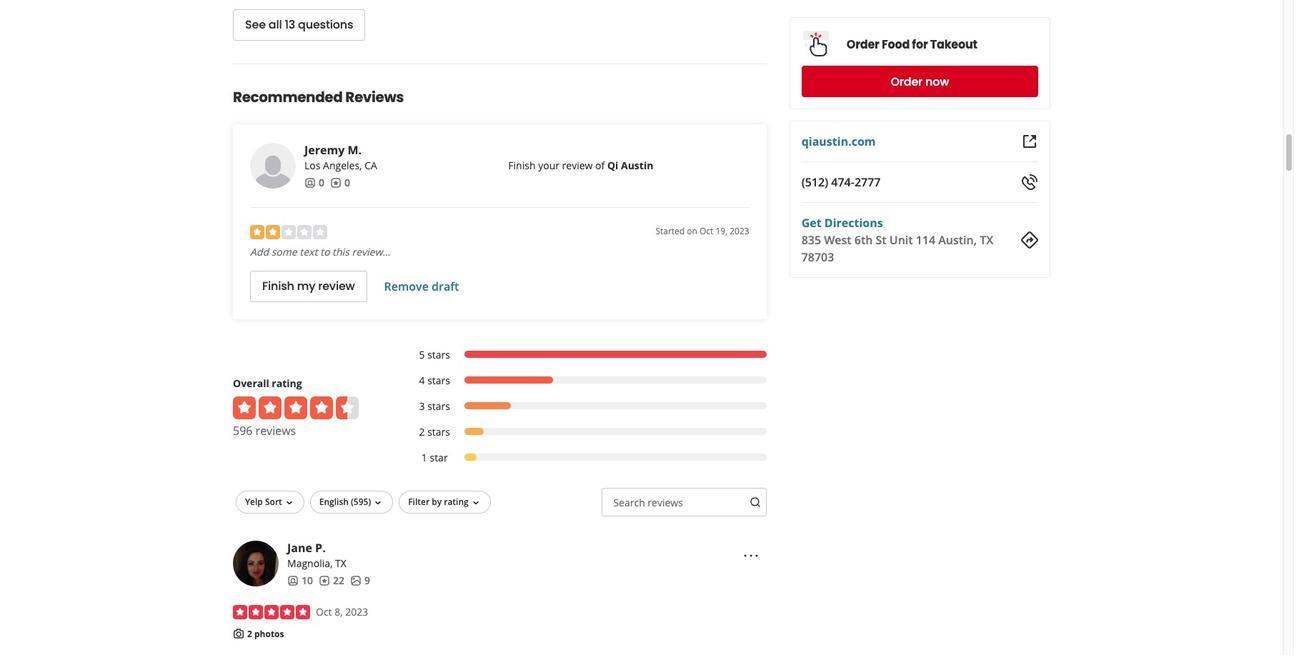 Task type: describe. For each thing, give the bounding box(es) containing it.
get directions 835 west 6th st unit 114 austin, tx 78703
[[801, 215, 993, 265]]

yelp sort
[[245, 496, 282, 508]]

13
[[285, 17, 295, 33]]

reviews
[[345, 87, 404, 107]]

jeremy m. link
[[304, 142, 362, 158]]

my
[[297, 278, 315, 295]]

tx inside 'get directions 835 west 6th st unit 114 austin, tx 78703'
[[980, 232, 993, 248]]

2 star rating image
[[250, 225, 327, 239]]

8,
[[335, 605, 343, 619]]

filter reviews by 2 stars rating element
[[404, 425, 766, 439]]

114
[[916, 232, 935, 248]]

3 stars
[[419, 399, 450, 413]]

recommended reviews
[[233, 87, 404, 107]]

5 star rating image
[[233, 605, 310, 619]]

see all 13 questions
[[245, 17, 353, 33]]

finish my review
[[262, 278, 355, 295]]

2 for 2 photos
[[247, 628, 252, 640]]

get directions link
[[801, 215, 883, 231]]

review for your
[[562, 159, 593, 172]]

9
[[364, 574, 370, 587]]

16 friends v2 image
[[304, 177, 316, 188]]

remove draft
[[384, 279, 459, 294]]

questions
[[298, 17, 353, 33]]

on
[[687, 225, 697, 237]]

unit
[[889, 232, 913, 248]]

review for my
[[318, 278, 355, 295]]

photos element
[[350, 574, 370, 588]]

started
[[656, 225, 685, 237]]

2 photos link
[[247, 628, 284, 640]]

order food for takeout
[[847, 36, 977, 53]]

4 stars
[[419, 374, 450, 387]]

friends element for jeremy
[[304, 176, 324, 190]]

austin
[[621, 159, 653, 172]]

16 chevron down v2 image for yelp sort
[[284, 497, 295, 509]]

5
[[419, 348, 425, 361]]

filter reviews by 3 stars rating element
[[404, 399, 766, 414]]

oct 8, 2023
[[316, 605, 368, 619]]

yelp sort button
[[236, 491, 304, 514]]

photo of jeremy m. image
[[250, 143, 296, 189]]

2 photos
[[247, 628, 284, 640]]

p.
[[315, 540, 326, 556]]

remove
[[384, 279, 429, 294]]

jane
[[287, 540, 312, 556]]

search image
[[749, 497, 761, 508]]

filter by rating button
[[399, 491, 491, 514]]

rating inside dropdown button
[[444, 496, 469, 508]]

16 friends v2 image
[[287, 575, 299, 586]]

tx inside jane p. magnolia, tx
[[335, 557, 346, 570]]

order now
[[891, 73, 949, 90]]

  text field inside recommended reviews element
[[602, 488, 766, 517]]

some
[[271, 245, 297, 259]]

filter reviews by 5 stars rating element
[[404, 348, 766, 362]]

english (595)
[[319, 496, 371, 508]]

qiaustin.com link
[[801, 134, 876, 149]]

2777
[[855, 174, 881, 190]]

10
[[302, 574, 313, 587]]

filter by rating
[[408, 496, 469, 508]]

reviews element for p.
[[319, 574, 344, 588]]

1 vertical spatial oct
[[316, 605, 332, 619]]

draft
[[432, 279, 459, 294]]

4.5 star rating image
[[233, 396, 359, 419]]

started on oct 19, 2023
[[656, 225, 749, 237]]

finish your review of qi austin
[[508, 159, 653, 172]]

food
[[882, 36, 910, 53]]

remove draft button
[[384, 279, 459, 294]]

photos
[[254, 628, 284, 640]]

filter reviews by 4 stars rating element
[[404, 374, 766, 388]]

qi
[[607, 159, 618, 172]]

search reviews
[[613, 496, 683, 509]]

for
[[912, 36, 928, 53]]

review…
[[352, 245, 390, 259]]

16 review v2 image
[[330, 177, 342, 188]]

0 vertical spatial 2023
[[730, 225, 749, 237]]

6th
[[854, 232, 873, 248]]

jeremy
[[304, 142, 345, 158]]

of
[[595, 159, 605, 172]]

this
[[332, 245, 349, 259]]

16 review v2 image
[[319, 575, 330, 586]]

22
[[333, 574, 344, 587]]

see all 13 questions link
[[233, 9, 365, 41]]

your
[[538, 159, 559, 172]]

16 photos v2 image
[[350, 575, 362, 586]]

austin,
[[938, 232, 977, 248]]



Task type: vqa. For each thing, say whether or not it's contained in the screenshot.
Filter reviews by 5 stars rating element
yes



Task type: locate. For each thing, give the bounding box(es) containing it.
0 vertical spatial order
[[847, 36, 879, 53]]

16 chevron down v2 image right filter by rating
[[470, 497, 481, 509]]

yelp
[[245, 496, 263, 508]]

0 horizontal spatial tx
[[335, 557, 346, 570]]

2 stars
[[419, 425, 450, 439]]

19,
[[716, 225, 727, 237]]

0 for 16 friends v2 icon
[[319, 176, 324, 189]]

takeout
[[930, 36, 977, 53]]

m.
[[348, 142, 362, 158]]

16 camera v2 image
[[233, 628, 244, 639]]

0 horizontal spatial order
[[847, 36, 879, 53]]

text
[[300, 245, 318, 259]]

reviews element containing 22
[[319, 574, 344, 588]]

finish left the my
[[262, 278, 294, 295]]

reviews right search on the left
[[648, 496, 683, 509]]

0 horizontal spatial 2
[[247, 628, 252, 640]]

1 star
[[421, 451, 448, 464]]

3 stars from the top
[[427, 399, 450, 413]]

0 right 16 friends v2 icon
[[319, 176, 324, 189]]

2 right 16 camera v2 image
[[247, 628, 252, 640]]

stars right "3" at the left of the page
[[427, 399, 450, 413]]

(595)
[[351, 496, 371, 508]]

get
[[801, 215, 821, 231]]

0 horizontal spatial reviews
[[256, 423, 296, 439]]

reviews element containing 0
[[330, 176, 350, 190]]

all
[[269, 17, 282, 33]]

2023
[[730, 225, 749, 237], [345, 605, 368, 619]]

to
[[320, 245, 330, 259]]

directions
[[824, 215, 883, 231]]

2 0 from the left
[[344, 176, 350, 189]]

order for order now
[[891, 73, 923, 90]]

1 vertical spatial tx
[[335, 557, 346, 570]]

0 horizontal spatial finish
[[262, 278, 294, 295]]

0 vertical spatial reviews
[[256, 423, 296, 439]]

2 down "3" at the left of the page
[[419, 425, 425, 439]]

(512) 474-2777
[[801, 174, 881, 190]]

0 vertical spatial 2
[[419, 425, 425, 439]]

stars
[[427, 348, 450, 361], [427, 374, 450, 387], [427, 399, 450, 413], [427, 425, 450, 439]]

add
[[250, 245, 269, 259]]

stars for 2 stars
[[427, 425, 450, 439]]

16 chevron down v2 image for filter by rating
[[470, 497, 481, 509]]

recommended
[[233, 87, 343, 107]]

0 vertical spatial reviews element
[[330, 176, 350, 190]]

78703
[[801, 249, 834, 265]]

oct left 8,
[[316, 605, 332, 619]]

photo of jane p. image
[[233, 541, 279, 587]]

1 horizontal spatial finish
[[508, 159, 536, 172]]

stars for 4 stars
[[427, 374, 450, 387]]

1 horizontal spatial 2
[[419, 425, 425, 439]]

1 vertical spatial reviews element
[[319, 574, 344, 588]]

finish for finish my review
[[262, 278, 294, 295]]

0 for 16 review v2 icon
[[344, 176, 350, 189]]

1 stars from the top
[[427, 348, 450, 361]]

1 horizontal spatial reviews
[[648, 496, 683, 509]]

friends element
[[304, 176, 324, 190], [287, 574, 313, 588]]

add some text to this review…
[[250, 245, 390, 259]]

friends element for jane
[[287, 574, 313, 588]]

0
[[319, 176, 324, 189], [344, 176, 350, 189]]

1 horizontal spatial rating
[[444, 496, 469, 508]]

overall
[[233, 376, 269, 390]]

angeles,
[[323, 159, 362, 172]]

0 horizontal spatial 0
[[319, 176, 324, 189]]

reviews element
[[330, 176, 350, 190], [319, 574, 344, 588]]

reviews for 596 reviews
[[256, 423, 296, 439]]

1 vertical spatial review
[[318, 278, 355, 295]]

24 external link v2 image
[[1021, 133, 1038, 150]]

4 stars from the top
[[427, 425, 450, 439]]

stars for 5 stars
[[427, 348, 450, 361]]

5 stars
[[419, 348, 450, 361]]

1 vertical spatial 2023
[[345, 605, 368, 619]]

596
[[233, 423, 253, 439]]

2
[[419, 425, 425, 439], [247, 628, 252, 640]]

2 for 2 stars
[[419, 425, 425, 439]]

0 vertical spatial tx
[[980, 232, 993, 248]]

finish my review link
[[250, 271, 367, 302]]

1 vertical spatial friends element
[[287, 574, 313, 588]]

24 directions v2 image
[[1021, 232, 1038, 249]]

jane p. magnolia, tx
[[287, 540, 346, 570]]

1 vertical spatial finish
[[262, 278, 294, 295]]

order
[[847, 36, 879, 53], [891, 73, 923, 90]]

friends element down los
[[304, 176, 324, 190]]

finish for finish your review of qi austin
[[508, 159, 536, 172]]

2 stars from the top
[[427, 374, 450, 387]]

1 horizontal spatial 16 chevron down v2 image
[[470, 497, 481, 509]]

overall rating
[[233, 376, 302, 390]]

ca
[[365, 159, 377, 172]]

oct
[[700, 225, 713, 237], [316, 605, 332, 619]]

1 horizontal spatial 2023
[[730, 225, 749, 237]]

review left the of
[[562, 159, 593, 172]]

los
[[304, 159, 320, 172]]

sort
[[265, 496, 282, 508]]

order left food
[[847, 36, 879, 53]]

1 0 from the left
[[319, 176, 324, 189]]

filter
[[408, 496, 430, 508]]

west
[[824, 232, 852, 248]]

menu image
[[742, 547, 759, 564]]

0 vertical spatial friends element
[[304, 176, 324, 190]]

filter reviews by 1 star rating element
[[404, 451, 766, 465]]

by
[[432, 496, 442, 508]]

jane p. link
[[287, 540, 326, 556]]

1 horizontal spatial order
[[891, 73, 923, 90]]

2023 right 19,
[[730, 225, 749, 237]]

english
[[319, 496, 349, 508]]

16 chevron down v2 image
[[284, 497, 295, 509], [470, 497, 481, 509]]

0 horizontal spatial review
[[318, 278, 355, 295]]

rating right by
[[444, 496, 469, 508]]

reviews element for m.
[[330, 176, 350, 190]]

0 horizontal spatial 2023
[[345, 605, 368, 619]]

rating up 4.5 star rating image at left
[[272, 376, 302, 390]]

stars inside "element"
[[427, 425, 450, 439]]

reviews element down angeles, at the top left of the page
[[330, 176, 350, 190]]

0 horizontal spatial 16 chevron down v2 image
[[284, 497, 295, 509]]

1 horizontal spatial review
[[562, 159, 593, 172]]

finish inside finish my review link
[[262, 278, 294, 295]]

stars right 4
[[427, 374, 450, 387]]

order left now
[[891, 73, 923, 90]]

1 vertical spatial order
[[891, 73, 923, 90]]

16 chevron down v2 image inside filter by rating dropdown button
[[470, 497, 481, 509]]

4
[[419, 374, 425, 387]]

1 horizontal spatial oct
[[700, 225, 713, 237]]

oct right on
[[700, 225, 713, 237]]

search
[[613, 496, 645, 509]]

recommended reviews element
[[187, 63, 812, 655]]

stars for 3 stars
[[427, 399, 450, 413]]

2 inside "element"
[[419, 425, 425, 439]]

magnolia,
[[287, 557, 333, 570]]

friends element containing 0
[[304, 176, 324, 190]]

2023 right 8,
[[345, 605, 368, 619]]

reviews
[[256, 423, 296, 439], [648, 496, 683, 509]]

835
[[801, 232, 821, 248]]

tx right austin,
[[980, 232, 993, 248]]

friends element containing 10
[[287, 574, 313, 588]]

tx up 22
[[335, 557, 346, 570]]

0 vertical spatial oct
[[700, 225, 713, 237]]

english (595) button
[[310, 491, 393, 514]]

474-
[[831, 174, 855, 190]]

0 vertical spatial review
[[562, 159, 593, 172]]

stars up 'star'
[[427, 425, 450, 439]]

stars right "5"
[[427, 348, 450, 361]]

(512)
[[801, 174, 828, 190]]

0 vertical spatial finish
[[508, 159, 536, 172]]

qiaustin.com
[[801, 134, 876, 149]]

review
[[562, 159, 593, 172], [318, 278, 355, 295]]

friends element down magnolia,
[[287, 574, 313, 588]]

1 vertical spatial 2
[[247, 628, 252, 640]]

review right the my
[[318, 278, 355, 295]]

16 chevron down v2 image inside yelp sort popup button
[[284, 497, 295, 509]]

16 chevron down v2 image right sort
[[284, 497, 295, 509]]

0 horizontal spatial rating
[[272, 376, 302, 390]]

rating
[[272, 376, 302, 390], [444, 496, 469, 508]]

order now link
[[801, 66, 1038, 97]]

finish left your
[[508, 159, 536, 172]]

  text field
[[602, 488, 766, 517]]

reviews element right 10
[[319, 574, 344, 588]]

3
[[419, 399, 425, 413]]

1 vertical spatial reviews
[[648, 496, 683, 509]]

jeremy m. los angeles, ca
[[304, 142, 377, 172]]

star
[[430, 451, 448, 464]]

finish
[[508, 159, 536, 172], [262, 278, 294, 295]]

596 reviews
[[233, 423, 296, 439]]

1 horizontal spatial 0
[[344, 176, 350, 189]]

1 16 chevron down v2 image from the left
[[284, 497, 295, 509]]

0 vertical spatial rating
[[272, 376, 302, 390]]

1 vertical spatial rating
[[444, 496, 469, 508]]

now
[[925, 73, 949, 90]]

st
[[876, 232, 887, 248]]

reviews for search reviews
[[648, 496, 683, 509]]

0 right 16 review v2 icon
[[344, 176, 350, 189]]

1 horizontal spatial tx
[[980, 232, 993, 248]]

reviews down 4.5 star rating image at left
[[256, 423, 296, 439]]

2 16 chevron down v2 image from the left
[[470, 497, 481, 509]]

1
[[421, 451, 427, 464]]

order for order food for takeout
[[847, 36, 879, 53]]

24 phone v2 image
[[1021, 174, 1038, 191]]

16 chevron down v2 image
[[372, 497, 384, 509]]

0 horizontal spatial oct
[[316, 605, 332, 619]]



